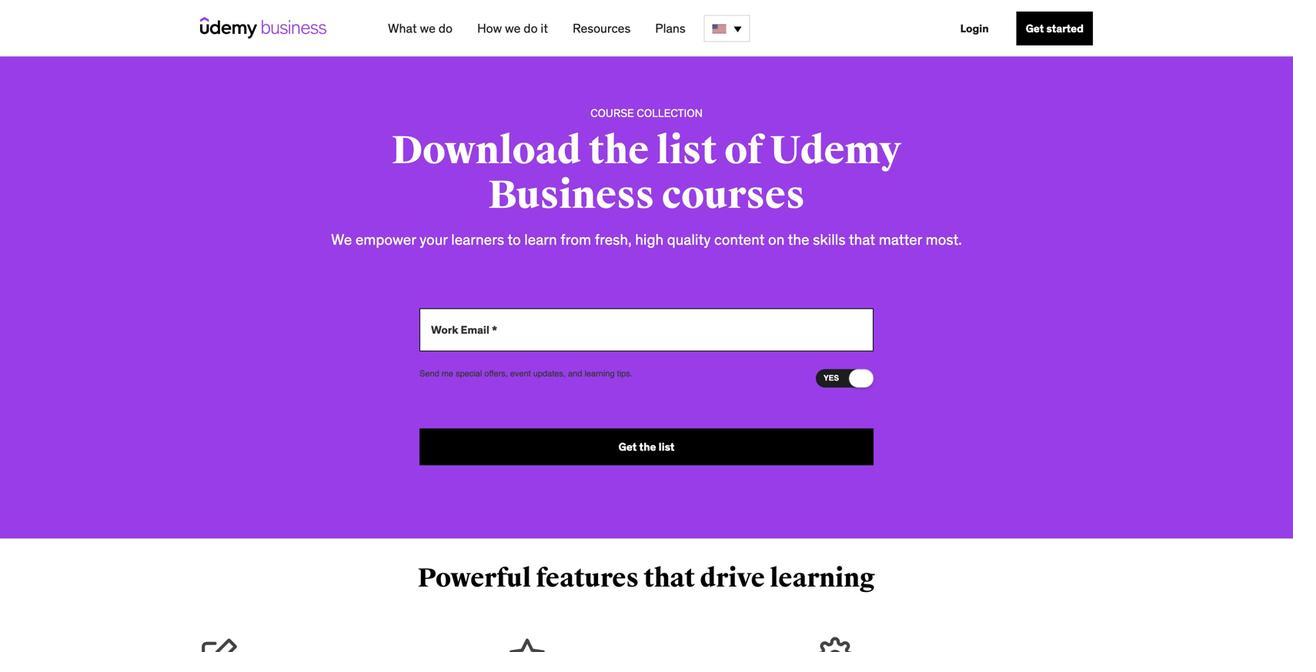 Task type: locate. For each thing, give the bounding box(es) containing it.
do left it
[[524, 20, 538, 36]]

your
[[420, 230, 448, 249]]

0 horizontal spatial that
[[644, 562, 695, 594]]

do right the what
[[439, 20, 453, 36]]

what we do button
[[382, 15, 459, 42]]

special
[[456, 369, 482, 378]]

collection
[[637, 106, 703, 120]]

get inside button
[[619, 440, 637, 454]]

0 horizontal spatial learning
[[585, 369, 615, 378]]

0 vertical spatial get
[[1026, 22, 1044, 35]]

0 vertical spatial learning
[[585, 369, 615, 378]]

learning
[[585, 369, 615, 378], [770, 562, 875, 594]]

1 horizontal spatial get
[[1026, 22, 1044, 35]]

tips.
[[617, 369, 633, 378]]

the inside course collection download the list of udemy business courses
[[589, 127, 649, 175]]

0 horizontal spatial get
[[619, 440, 637, 454]]

list inside course collection download the list of udemy business courses
[[657, 127, 717, 175]]

menu navigation
[[376, 0, 1093, 57]]

we right the what
[[420, 20, 436, 36]]

1 do from the left
[[439, 20, 453, 36]]

matter
[[879, 230, 922, 249]]

1 horizontal spatial that
[[849, 230, 875, 249]]

0 vertical spatial list
[[657, 127, 717, 175]]

list
[[657, 127, 717, 175], [659, 440, 675, 454]]

fresh,
[[595, 230, 632, 249]]

udemy business image
[[200, 17, 326, 38]]

0 vertical spatial the
[[589, 127, 649, 175]]

skills
[[813, 230, 846, 249]]

1 vertical spatial get
[[619, 440, 637, 454]]

powerful features that drive learning
[[418, 562, 875, 594]]

1 vertical spatial list
[[659, 440, 675, 454]]

do
[[439, 20, 453, 36], [524, 20, 538, 36]]

get left started
[[1026, 22, 1044, 35]]

0 horizontal spatial do
[[439, 20, 453, 36]]

most.
[[926, 230, 962, 249]]

get the list
[[619, 440, 675, 454]]

list inside button
[[659, 440, 675, 454]]

get the list button
[[420, 428, 874, 465]]

1 vertical spatial learning
[[770, 562, 875, 594]]

what
[[388, 20, 417, 36]]

*
[[492, 323, 497, 337]]

2 do from the left
[[524, 20, 538, 36]]

we inside the 'what we do' popup button
[[420, 20, 436, 36]]

we for what
[[420, 20, 436, 36]]

0 horizontal spatial we
[[420, 20, 436, 36]]

that
[[849, 230, 875, 249], [644, 562, 695, 594]]

1 horizontal spatial do
[[524, 20, 538, 36]]

do for what we do
[[439, 20, 453, 36]]

we right "how"
[[505, 20, 521, 36]]

learn
[[524, 230, 557, 249]]

we for how
[[505, 20, 521, 36]]

do inside popup button
[[439, 20, 453, 36]]

get down tips.
[[619, 440, 637, 454]]

we
[[420, 20, 436, 36], [505, 20, 521, 36]]

plans button
[[649, 15, 692, 42]]

we inside how we do it dropdown button
[[505, 20, 521, 36]]

that right skills at the top of the page
[[849, 230, 875, 249]]

of
[[725, 127, 763, 175]]

get inside "menu" navigation
[[1026, 22, 1044, 35]]

do inside dropdown button
[[524, 20, 538, 36]]

the
[[589, 127, 649, 175], [788, 230, 810, 249], [639, 440, 656, 454]]

content
[[714, 230, 765, 249]]

how
[[477, 20, 502, 36]]

get
[[1026, 22, 1044, 35], [619, 440, 637, 454]]

what we do
[[388, 20, 453, 36]]

2 we from the left
[[505, 20, 521, 36]]

that left the drive
[[644, 562, 695, 594]]

how we do it button
[[471, 15, 554, 42]]

udemy
[[770, 127, 902, 175]]

1 we from the left
[[420, 20, 436, 36]]

and
[[568, 369, 582, 378]]

1 horizontal spatial we
[[505, 20, 521, 36]]

features
[[536, 562, 639, 594]]

2 vertical spatial the
[[639, 440, 656, 454]]

course collection download the list of udemy business courses
[[392, 106, 902, 219]]



Task type: describe. For each thing, give the bounding box(es) containing it.
offers,
[[485, 369, 508, 378]]

get for get the list
[[619, 440, 637, 454]]

send
[[420, 369, 439, 378]]

to
[[508, 230, 521, 249]]

on
[[768, 230, 785, 249]]

0 vertical spatial that
[[849, 230, 875, 249]]

1 horizontal spatial learning
[[770, 562, 875, 594]]

get started link
[[1017, 12, 1093, 45]]

powerful
[[418, 562, 531, 594]]

high
[[635, 230, 664, 249]]

business
[[488, 171, 655, 219]]

get for get started
[[1026, 22, 1044, 35]]

email
[[461, 323, 490, 337]]

download
[[392, 127, 582, 175]]

the inside button
[[639, 440, 656, 454]]

learners
[[451, 230, 504, 249]]

quality
[[667, 230, 711, 249]]

send me special offers, event updates, and learning tips.
[[420, 369, 633, 378]]

it
[[541, 20, 548, 36]]

work email *
[[431, 323, 497, 337]]

drive
[[700, 562, 765, 594]]

me
[[442, 369, 453, 378]]

course
[[591, 106, 634, 120]]

login
[[960, 22, 989, 35]]

1 vertical spatial that
[[644, 562, 695, 594]]

1 vertical spatial the
[[788, 230, 810, 249]]

work
[[431, 323, 458, 337]]

resources button
[[567, 15, 637, 42]]

Work Email * email field
[[420, 308, 874, 352]]

event
[[510, 369, 531, 378]]

empower
[[356, 230, 416, 249]]

login button
[[951, 12, 998, 45]]

from
[[561, 230, 591, 249]]

started
[[1047, 22, 1084, 35]]

do for how we do it
[[524, 20, 538, 36]]

we
[[331, 230, 352, 249]]

plans
[[655, 20, 686, 36]]

get started
[[1026, 22, 1084, 35]]

how we do it
[[477, 20, 548, 36]]

updates,
[[533, 369, 566, 378]]

courses
[[662, 171, 805, 219]]

we empower your learners to learn from fresh, high quality content on the skills that matter most.
[[331, 230, 962, 249]]

resources
[[573, 20, 631, 36]]



Task type: vqa. For each thing, say whether or not it's contained in the screenshot.
the we inside the 'What we do' popup button
yes



